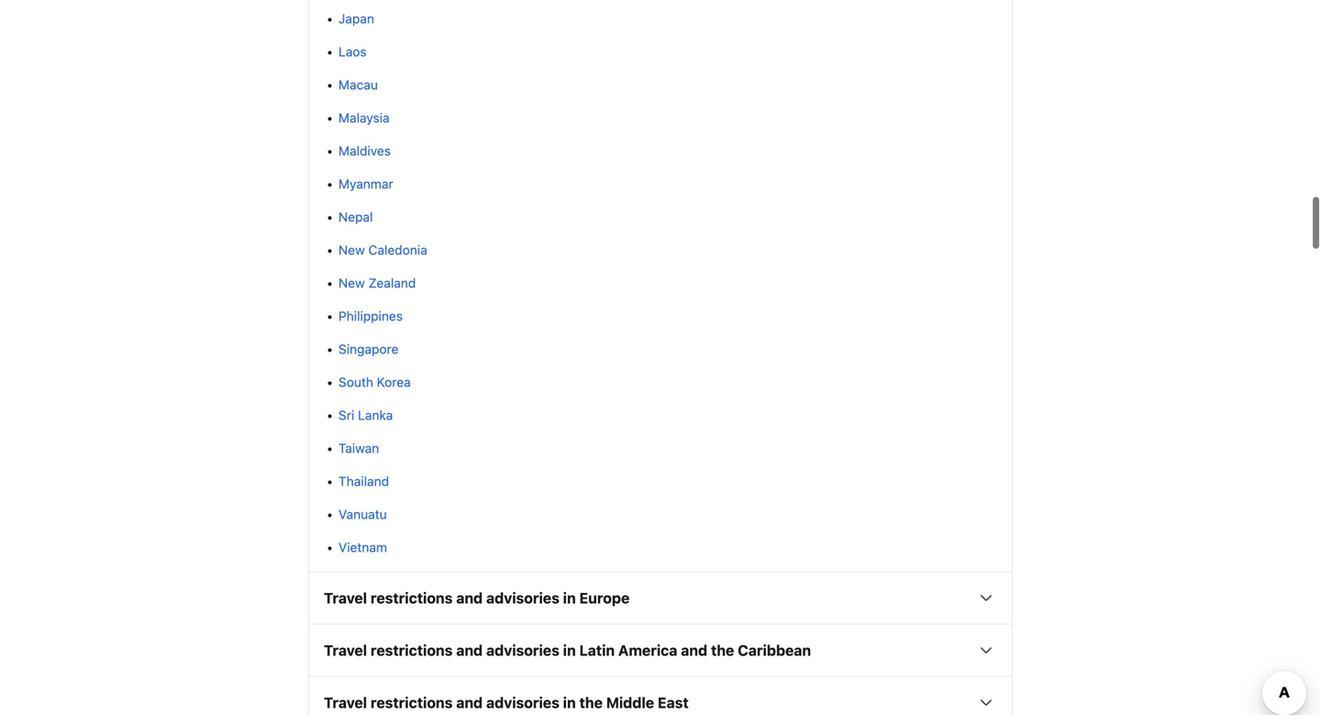 Task type: locate. For each thing, give the bounding box(es) containing it.
restrictions inside travel restrictions and advisories in europe dropdown button
[[371, 589, 453, 607]]

advisories up travel restrictions and advisories in the middle east
[[486, 642, 560, 659]]

1 advisories from the top
[[486, 589, 560, 607]]

1 restrictions from the top
[[371, 589, 453, 607]]

sri lanka
[[339, 408, 393, 423]]

laos
[[339, 44, 367, 59]]

south korea link
[[339, 375, 411, 390]]

in left latin
[[563, 642, 576, 659]]

singapore link
[[339, 342, 399, 357]]

3 advisories from the top
[[486, 694, 560, 711]]

2 new from the top
[[339, 275, 365, 291]]

in inside travel restrictions and advisories in europe dropdown button
[[563, 589, 576, 607]]

vanuatu link
[[339, 507, 387, 522]]

3 in from the top
[[563, 694, 576, 711]]

new up philippines on the top of page
[[339, 275, 365, 291]]

1 vertical spatial new
[[339, 275, 365, 291]]

1 vertical spatial in
[[563, 642, 576, 659]]

1 vertical spatial travel
[[324, 642, 367, 659]]

1 horizontal spatial the
[[711, 642, 735, 659]]

myanmar
[[339, 176, 393, 192]]

the inside dropdown button
[[580, 694, 603, 711]]

travel restrictions and advisories in europe button
[[309, 572, 1012, 624]]

1 vertical spatial the
[[580, 694, 603, 711]]

and
[[456, 589, 483, 607], [456, 642, 483, 659], [681, 642, 708, 659], [456, 694, 483, 711]]

travel restrictions and advisories in the middle east button
[[309, 677, 1012, 715]]

travel restrictions and advisories in europe
[[324, 589, 630, 607]]

advisories inside dropdown button
[[486, 642, 560, 659]]

0 vertical spatial the
[[711, 642, 735, 659]]

philippines
[[339, 309, 403, 324]]

2 travel from the top
[[324, 642, 367, 659]]

new zealand
[[339, 275, 416, 291]]

0 vertical spatial in
[[563, 589, 576, 607]]

travel inside dropdown button
[[324, 642, 367, 659]]

0 vertical spatial advisories
[[486, 589, 560, 607]]

travel
[[324, 589, 367, 607], [324, 642, 367, 659], [324, 694, 367, 711]]

taiwan link
[[339, 441, 379, 456]]

the left middle
[[580, 694, 603, 711]]

new
[[339, 242, 365, 258], [339, 275, 365, 291]]

0 horizontal spatial the
[[580, 694, 603, 711]]

advisories for the
[[486, 694, 560, 711]]

2 advisories from the top
[[486, 642, 560, 659]]

macau link
[[339, 77, 378, 92]]

0 vertical spatial new
[[339, 242, 365, 258]]

in for the
[[563, 694, 576, 711]]

advisories
[[486, 589, 560, 607], [486, 642, 560, 659], [486, 694, 560, 711]]

the left caribbean
[[711, 642, 735, 659]]

travel for travel restrictions and advisories in europe
[[324, 589, 367, 607]]

japan link
[[339, 11, 374, 26]]

restrictions inside travel restrictions and advisories in latin america and the caribbean dropdown button
[[371, 642, 453, 659]]

in inside travel restrictions and advisories in the middle east dropdown button
[[563, 694, 576, 711]]

in inside travel restrictions and advisories in latin america and the caribbean dropdown button
[[563, 642, 576, 659]]

and for latin
[[456, 642, 483, 659]]

1 new from the top
[[339, 242, 365, 258]]

0 vertical spatial restrictions
[[371, 589, 453, 607]]

3 travel from the top
[[324, 694, 367, 711]]

sri lanka link
[[339, 408, 393, 423]]

1 travel from the top
[[324, 589, 367, 607]]

advisories down travel restrictions and advisories in latin america and the caribbean
[[486, 694, 560, 711]]

2 restrictions from the top
[[371, 642, 453, 659]]

restrictions for travel restrictions and advisories in europe
[[371, 589, 453, 607]]

vietnam link
[[339, 540, 387, 555]]

2 in from the top
[[563, 642, 576, 659]]

middle
[[606, 694, 655, 711]]

new for new caledonia
[[339, 242, 365, 258]]

advisories up travel restrictions and advisories in latin america and the caribbean
[[486, 589, 560, 607]]

new down nepal link
[[339, 242, 365, 258]]

maldives link
[[339, 143, 391, 158]]

new caledonia
[[339, 242, 427, 258]]

0 vertical spatial travel
[[324, 589, 367, 607]]

restrictions inside travel restrictions and advisories in the middle east dropdown button
[[371, 694, 453, 711]]

2 vertical spatial travel
[[324, 694, 367, 711]]

2 vertical spatial advisories
[[486, 694, 560, 711]]

2 vertical spatial in
[[563, 694, 576, 711]]

restrictions for travel restrictions and advisories in the middle east
[[371, 694, 453, 711]]

1 vertical spatial restrictions
[[371, 642, 453, 659]]

maldives
[[339, 143, 391, 158]]

in down travel restrictions and advisories in latin america and the caribbean
[[563, 694, 576, 711]]

2 vertical spatial restrictions
[[371, 694, 453, 711]]

travel restrictions and advisories in the middle east
[[324, 694, 689, 711]]

korea
[[377, 375, 411, 390]]

1 in from the top
[[563, 589, 576, 607]]

macau
[[339, 77, 378, 92]]

thailand
[[339, 474, 389, 489]]

1 vertical spatial advisories
[[486, 642, 560, 659]]

the
[[711, 642, 735, 659], [580, 694, 603, 711]]

3 restrictions from the top
[[371, 694, 453, 711]]

restrictions
[[371, 589, 453, 607], [371, 642, 453, 659], [371, 694, 453, 711]]

in
[[563, 589, 576, 607], [563, 642, 576, 659], [563, 694, 576, 711]]

travel restrictions and advisories in latin america and the caribbean
[[324, 642, 812, 659]]

east
[[658, 694, 689, 711]]

in left europe
[[563, 589, 576, 607]]



Task type: vqa. For each thing, say whether or not it's contained in the screenshot.
bottommost Why
no



Task type: describe. For each thing, give the bounding box(es) containing it.
america
[[619, 642, 678, 659]]

laos link
[[339, 44, 367, 59]]

zealand
[[369, 275, 416, 291]]

philippines link
[[339, 309, 403, 324]]

the inside dropdown button
[[711, 642, 735, 659]]

and for the
[[456, 694, 483, 711]]

myanmar link
[[339, 176, 393, 192]]

caledonia
[[369, 242, 427, 258]]

advisories for europe
[[486, 589, 560, 607]]

new caledonia link
[[339, 242, 427, 258]]

sri
[[339, 408, 355, 423]]

new zealand link
[[339, 275, 416, 291]]

in for latin
[[563, 642, 576, 659]]

taiwan
[[339, 441, 379, 456]]

singapore
[[339, 342, 399, 357]]

europe
[[580, 589, 630, 607]]

nepal link
[[339, 209, 373, 225]]

caribbean
[[738, 642, 812, 659]]

thailand link
[[339, 474, 389, 489]]

travel for travel restrictions and advisories in latin america and the caribbean
[[324, 642, 367, 659]]

malaysia link
[[339, 110, 390, 125]]

and for europe
[[456, 589, 483, 607]]

nepal
[[339, 209, 373, 225]]

japan
[[339, 11, 374, 26]]

latin
[[580, 642, 615, 659]]

malaysia
[[339, 110, 390, 125]]

vanuatu
[[339, 507, 387, 522]]

restrictions for travel restrictions and advisories in latin america and the caribbean
[[371, 642, 453, 659]]

south
[[339, 375, 374, 390]]

vietnam
[[339, 540, 387, 555]]

lanka
[[358, 408, 393, 423]]

advisories for latin
[[486, 642, 560, 659]]

in for europe
[[563, 589, 576, 607]]

new for new zealand
[[339, 275, 365, 291]]

travel restrictions and advisories in latin america and the caribbean button
[[309, 625, 1012, 676]]

south korea
[[339, 375, 411, 390]]

travel for travel restrictions and advisories in the middle east
[[324, 694, 367, 711]]



